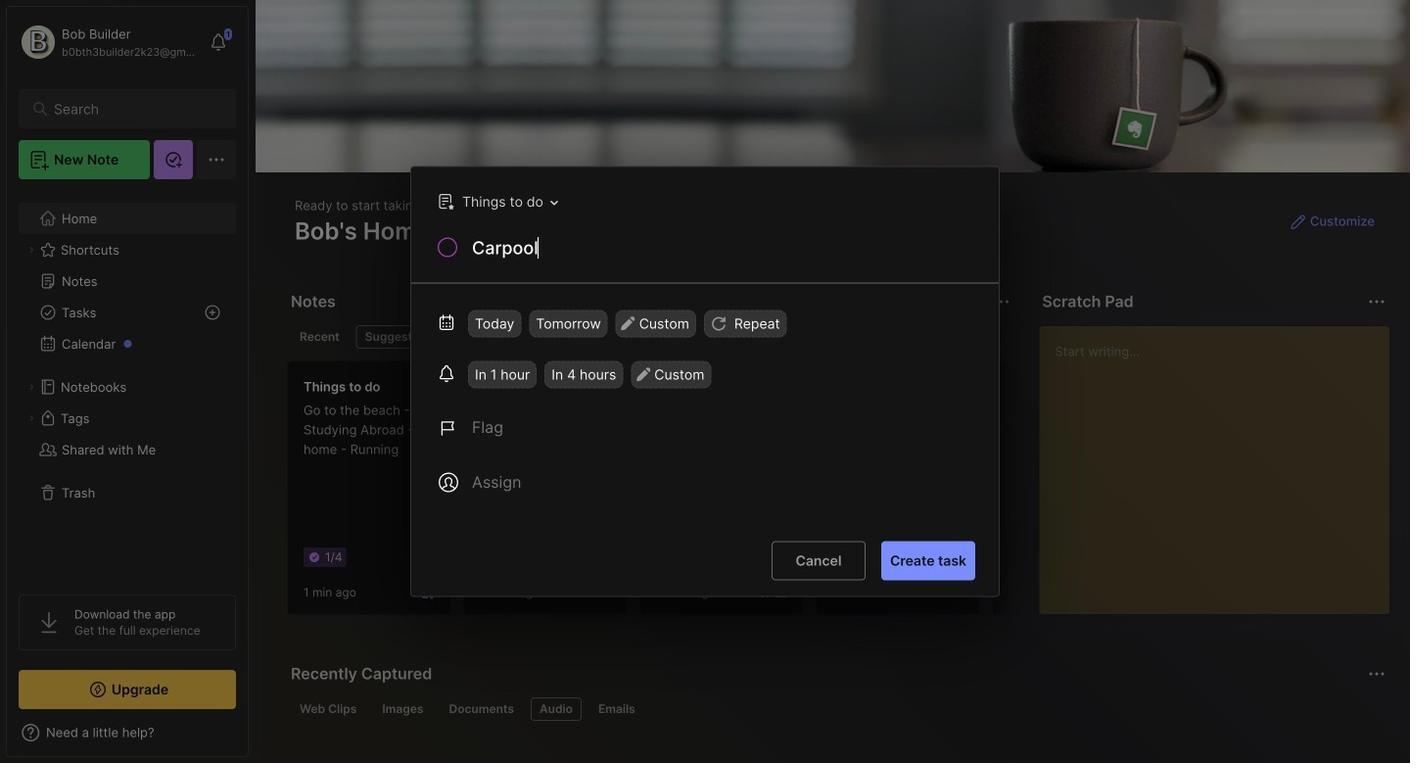 Task type: locate. For each thing, give the bounding box(es) containing it.
0 vertical spatial tab list
[[291, 325, 1008, 349]]

None search field
[[54, 97, 210, 121]]

1 vertical spatial tab list
[[291, 698, 1383, 721]]

row group
[[287, 361, 1169, 627]]

2 tab list from the top
[[291, 698, 1383, 721]]

expand tags image
[[25, 412, 37, 424]]

tree inside main element
[[7, 191, 248, 577]]

Search text field
[[54, 100, 210, 119]]

tree
[[7, 191, 248, 577]]

tab
[[291, 325, 349, 349], [356, 325, 436, 349], [291, 698, 366, 721], [374, 698, 433, 721], [440, 698, 523, 721], [531, 698, 582, 721], [590, 698, 644, 721]]

expand notebooks image
[[25, 381, 37, 393]]

tab list
[[291, 325, 1008, 349], [291, 698, 1383, 721]]



Task type: describe. For each thing, give the bounding box(es) containing it.
main element
[[0, 0, 255, 763]]

none search field inside main element
[[54, 97, 210, 121]]

1 tab list from the top
[[291, 325, 1008, 349]]

Go to note or move task field
[[428, 188, 565, 216]]

Start writing… text field
[[1056, 326, 1389, 599]]

Enter task text field
[[470, 236, 976, 264]]



Task type: vqa. For each thing, say whether or not it's contained in the screenshot.
the topmost IT
no



